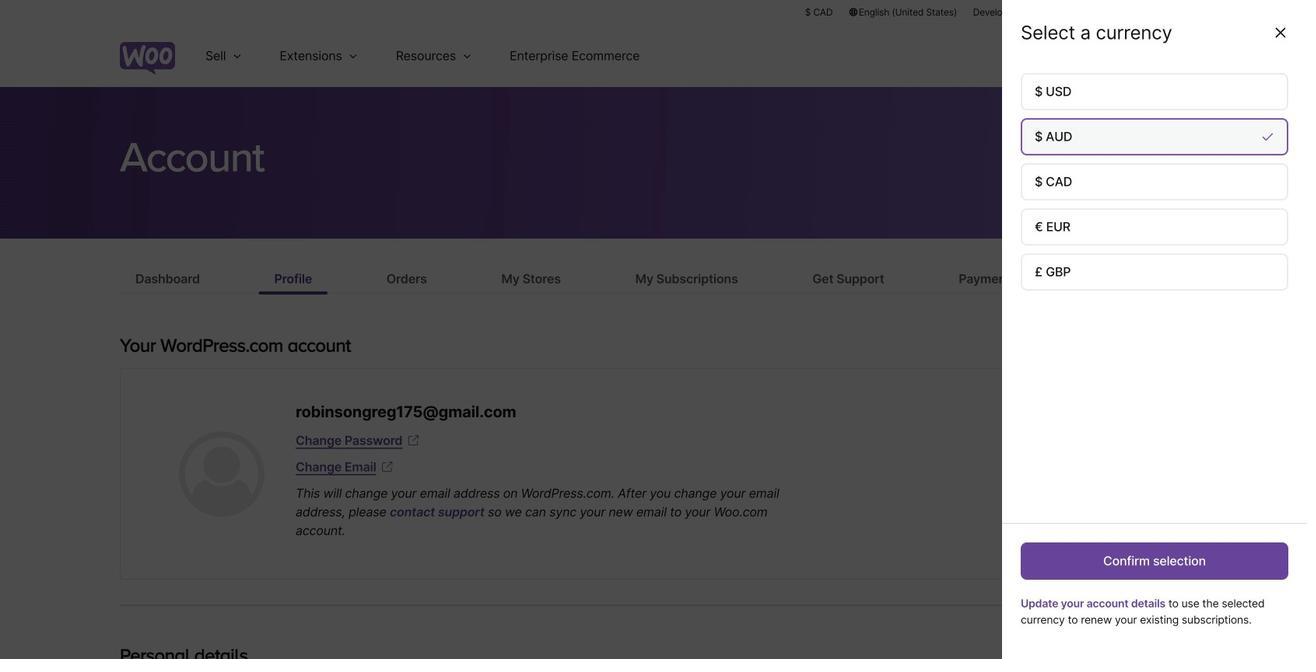 Task type: vqa. For each thing, say whether or not it's contained in the screenshot.
Service navigation menu element
yes



Task type: locate. For each thing, give the bounding box(es) containing it.
gravatar image image
[[179, 432, 265, 517]]

external link image
[[406, 433, 421, 449]]

search image
[[1123, 44, 1148, 68]]

service navigation menu element
[[1095, 31, 1187, 81]]

open account menu image
[[1162, 44, 1187, 68]]

close selector image
[[1273, 25, 1288, 40]]



Task type: describe. For each thing, give the bounding box(es) containing it.
external link image
[[379, 460, 395, 475]]



